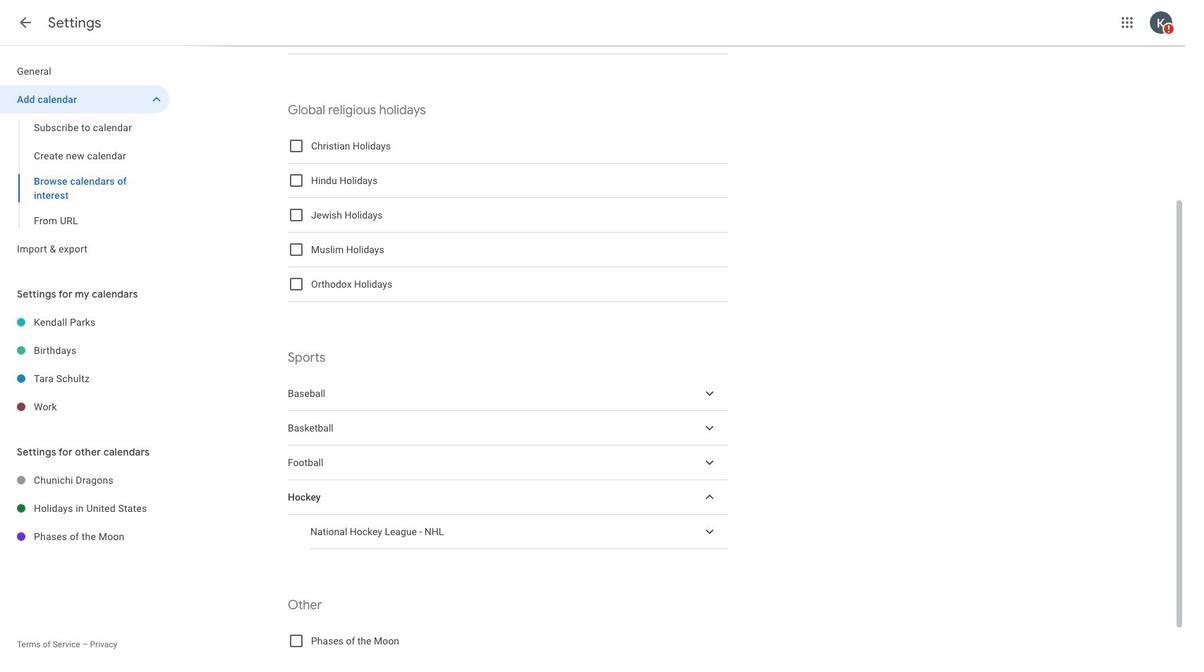 Task type: describe. For each thing, give the bounding box(es) containing it.
add calendar tree item
[[0, 85, 169, 114]]

2 tree from the top
[[0, 308, 169, 421]]

chunichi dragons tree item
[[0, 467, 169, 495]]

work tree item
[[0, 393, 169, 421]]

phases of the moon tree item
[[0, 523, 169, 551]]

1 tree from the top
[[0, 57, 169, 263]]

kendall parks tree item
[[0, 308, 169, 337]]

tara schultz tree item
[[0, 365, 169, 393]]



Task type: locate. For each thing, give the bounding box(es) containing it.
group
[[0, 114, 169, 235]]

tree
[[0, 57, 169, 263], [0, 308, 169, 421], [0, 467, 169, 551]]

birthdays tree item
[[0, 337, 169, 365]]

heading
[[48, 14, 101, 32]]

2 vertical spatial tree
[[0, 467, 169, 551]]

3 tree from the top
[[0, 467, 169, 551]]

go back image
[[17, 14, 34, 31]]

tree item
[[288, 20, 728, 54], [288, 377, 728, 411], [288, 411, 728, 446], [288, 446, 728, 481], [288, 481, 728, 515], [311, 515, 728, 550]]

holidays in united states tree item
[[0, 495, 169, 523]]

0 vertical spatial tree
[[0, 57, 169, 263]]

1 vertical spatial tree
[[0, 308, 169, 421]]



Task type: vqa. For each thing, say whether or not it's contained in the screenshot.
grid
no



